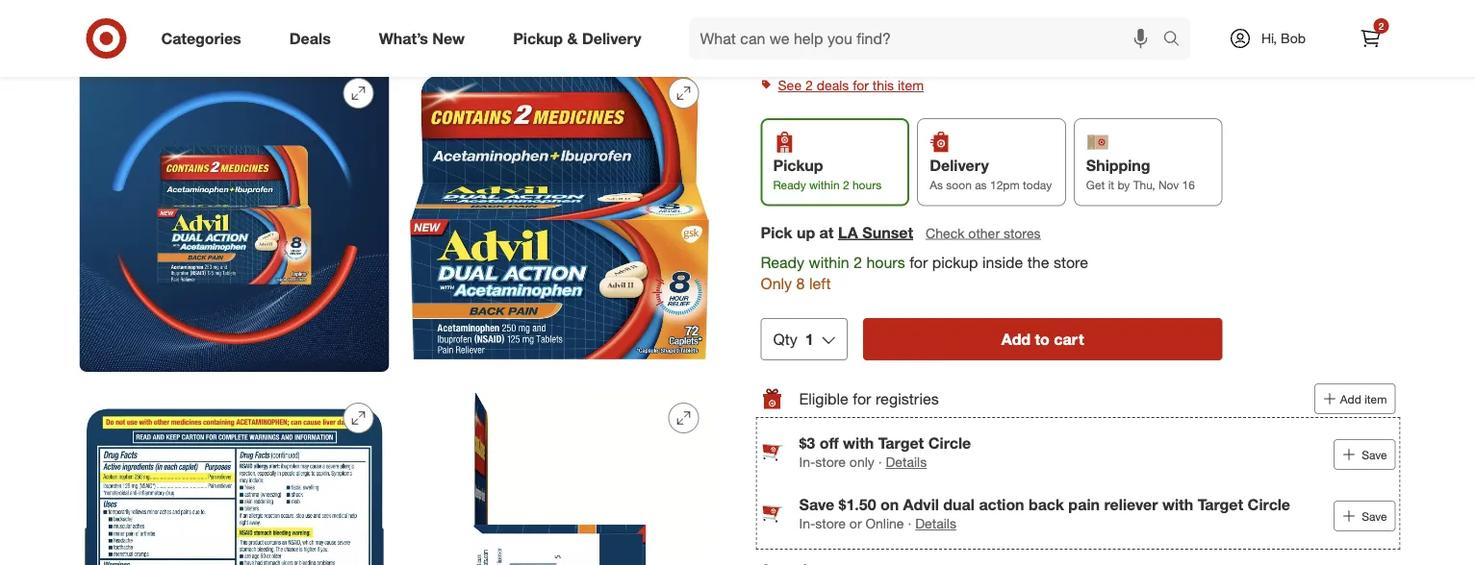 Task type: describe. For each thing, give the bounding box(es) containing it.
add for add to cart
[[1002, 330, 1031, 349]]

off
[[820, 434, 839, 453]]

target inside the save $1.50 on advil dual action back pain reliever with target circle in-store or online ∙ details
[[1198, 496, 1244, 514]]

eligible
[[799, 390, 849, 409]]

add to cart
[[1002, 330, 1084, 349]]

deals element
[[761, 422, 1396, 546]]

$1.50
[[839, 496, 876, 514]]

add for add item
[[1341, 392, 1362, 407]]

∙ inside the save $1.50 on advil dual action back pain reliever with target circle in-store or online ∙ details
[[908, 516, 912, 533]]

inside
[[983, 253, 1023, 272]]

see
[[778, 77, 802, 94]]

categories link
[[145, 17, 265, 60]]

within inside pickup ready within 2 hours
[[810, 178, 840, 193]]

pickup for &
[[513, 29, 563, 48]]

check other stores button
[[925, 222, 1042, 244]]

0 vertical spatial la
[[776, 49, 793, 66]]

$12.39
[[761, 17, 827, 44]]

&
[[567, 29, 578, 48]]

online
[[866, 516, 904, 533]]

circle inside $3 off with target circle in-store only ∙ details
[[928, 434, 971, 453]]

details button for advil
[[916, 515, 957, 534]]

see 2 deals for this item
[[778, 77, 924, 94]]

details inside $3 off with target circle in-store only ∙ details
[[886, 454, 927, 471]]

save inside the save $1.50 on advil dual action back pain reliever with target circle in-store or online ∙ details
[[799, 496, 835, 514]]

action
[[979, 496, 1025, 514]]

as
[[975, 178, 987, 193]]

what's
[[379, 29, 428, 48]]

by
[[1118, 178, 1130, 193]]

for inside ready within 2 hours for pickup inside the store only 8 left
[[910, 253, 928, 272]]

categories
[[161, 29, 241, 48]]

la sunset button
[[838, 222, 913, 244]]

details button for target
[[886, 453, 927, 472]]

2 link
[[1350, 17, 1392, 60]]

add to cart button
[[863, 318, 1223, 361]]

ready inside pickup ready within 2 hours
[[773, 178, 806, 193]]

add item button
[[1315, 384, 1396, 415]]

today
[[1023, 178, 1052, 193]]

soon
[[946, 178, 972, 193]]

save button for $3 off with target circle
[[1334, 440, 1396, 471]]

pickup ready within 2 hours
[[773, 156, 882, 193]]

within inside ready within 2 hours for pickup inside the store only 8 left
[[809, 253, 850, 272]]

other
[[969, 224, 1000, 241]]

reliever
[[1105, 496, 1158, 514]]

1 horizontal spatial la
[[838, 223, 858, 242]]

0 horizontal spatial sunset
[[796, 49, 839, 66]]

What can we help you find? suggestions appear below search field
[[689, 17, 1168, 60]]

0 vertical spatial at
[[761, 49, 772, 66]]

deals
[[289, 29, 331, 48]]

16
[[1182, 178, 1195, 193]]

advil ibuprofen dual action nsaid back pain reliever caplet - 72ct, 7 of 9 image
[[405, 388, 715, 566]]

circle inside the save $1.50 on advil dual action back pain reliever with target circle in-store or online ∙ details
[[1248, 496, 1291, 514]]

save $1.50 on advil dual action back pain reliever with target circle in-store or online ∙ details
[[799, 496, 1291, 533]]

hours inside pickup ready within 2 hours
[[853, 178, 882, 193]]

1
[[806, 330, 814, 349]]

new
[[433, 29, 465, 48]]

1 horizontal spatial at
[[820, 223, 834, 242]]

add item
[[1341, 392, 1387, 407]]

shipping
[[1087, 156, 1151, 175]]

hi,
[[1262, 30, 1277, 47]]

pick
[[761, 223, 793, 242]]

1 horizontal spatial sunset
[[863, 223, 913, 242]]

to
[[1035, 330, 1050, 349]]

save for $3 off with target circle
[[1362, 448, 1387, 462]]



Task type: vqa. For each thing, say whether or not it's contained in the screenshot.
Sign
no



Task type: locate. For each thing, give the bounding box(es) containing it.
or
[[850, 516, 862, 533]]

1 vertical spatial add
[[1341, 392, 1362, 407]]

1 horizontal spatial target
[[1198, 496, 1244, 514]]

advil ibuprofen dual action nsaid back pain reliever caplet - 72ct, 6 of 9 image
[[79, 388, 389, 566]]

with inside $3 off with target circle in-store only ∙ details
[[843, 434, 874, 453]]

details right the only
[[886, 454, 927, 471]]

1 horizontal spatial circle
[[1248, 496, 1291, 514]]

in- down $3
[[799, 454, 816, 471]]

1 vertical spatial pickup
[[773, 156, 823, 175]]

1 vertical spatial la
[[838, 223, 858, 242]]

1 vertical spatial delivery
[[930, 156, 989, 175]]

bob
[[1281, 30, 1306, 47]]

0 vertical spatial target
[[879, 434, 924, 453]]

item inside add item button
[[1365, 392, 1387, 407]]

∙ down the "advil"
[[908, 516, 912, 533]]

1 vertical spatial save button
[[1334, 501, 1396, 532]]

0 horizontal spatial at
[[761, 49, 772, 66]]

cart
[[1054, 330, 1084, 349]]

0 vertical spatial for
[[853, 77, 869, 94]]

1 vertical spatial circle
[[1248, 496, 1291, 514]]

2 in- from the top
[[799, 516, 816, 533]]

advil
[[903, 496, 939, 514]]

store inside $3 off with target circle in-store only ∙ details
[[816, 454, 846, 471]]

1 vertical spatial at
[[820, 223, 834, 242]]

1 save button from the top
[[1334, 440, 1396, 471]]

0 vertical spatial sunset
[[796, 49, 839, 66]]

0 vertical spatial ready
[[773, 178, 806, 193]]

pickup
[[932, 253, 979, 272]]

store inside the save $1.50 on advil dual action back pain reliever with target circle in-store or online ∙ details
[[816, 516, 846, 533]]

2 right see
[[806, 77, 813, 94]]

1 horizontal spatial ∙
[[908, 516, 912, 533]]

1 vertical spatial details
[[916, 516, 957, 533]]

within up left
[[809, 253, 850, 272]]

details button down the "advil"
[[916, 515, 957, 534]]

deals link
[[273, 17, 355, 60]]

only
[[850, 454, 875, 471]]

0 horizontal spatial target
[[879, 434, 924, 453]]

as
[[930, 178, 943, 193]]

it
[[1108, 178, 1115, 193]]

sunset
[[796, 49, 839, 66], [863, 223, 913, 242]]

for left pickup
[[910, 253, 928, 272]]

1 vertical spatial hours
[[867, 253, 905, 272]]

target down registries
[[879, 434, 924, 453]]

2
[[1379, 20, 1384, 32], [806, 77, 813, 94], [843, 178, 850, 193], [854, 253, 862, 272]]

advil ibuprofen dual action nsaid back pain reliever caplet - 72ct, 4 of 9 image
[[79, 63, 389, 372]]

circle
[[928, 434, 971, 453], [1248, 496, 1291, 514]]

1 vertical spatial ∙
[[908, 516, 912, 533]]

for left this
[[853, 77, 869, 94]]

check other stores
[[926, 224, 1041, 241]]

2 down the la sunset button
[[854, 253, 862, 272]]

0 vertical spatial ∙
[[878, 454, 882, 471]]

0 vertical spatial with
[[843, 434, 874, 453]]

search
[[1155, 31, 1201, 50]]

pickup up up
[[773, 156, 823, 175]]

details button right the only
[[886, 453, 927, 472]]

add
[[1002, 330, 1031, 349], [1341, 392, 1362, 407]]

0 horizontal spatial item
[[898, 77, 924, 94]]

$3 off with target circle in-store only ∙ details
[[799, 434, 971, 471]]

1 vertical spatial item
[[1365, 392, 1387, 407]]

ready within 2 hours for pickup inside the store only 8 left
[[761, 253, 1089, 294]]

in- inside $3 off with target circle in-store only ∙ details
[[799, 454, 816, 471]]

0 vertical spatial circle
[[928, 434, 971, 453]]

2 inside ready within 2 hours for pickup inside the store only 8 left
[[854, 253, 862, 272]]

pickup
[[513, 29, 563, 48], [773, 156, 823, 175]]

2 up pick up at la sunset
[[843, 178, 850, 193]]

ready up only
[[761, 253, 805, 272]]

1 vertical spatial for
[[910, 253, 928, 272]]

0 vertical spatial delivery
[[582, 29, 642, 48]]

1 vertical spatial target
[[1198, 496, 1244, 514]]

0 vertical spatial details
[[886, 454, 927, 471]]

0 vertical spatial pickup
[[513, 29, 563, 48]]

ready inside ready within 2 hours for pickup inside the store only 8 left
[[761, 253, 805, 272]]

0 vertical spatial within
[[810, 178, 840, 193]]

pickup left &
[[513, 29, 563, 48]]

qty
[[773, 330, 798, 349]]

0 horizontal spatial ∙
[[878, 454, 882, 471]]

what's new
[[379, 29, 465, 48]]

item
[[898, 77, 924, 94], [1365, 392, 1387, 407]]

at la sunset
[[761, 49, 839, 66]]

store down off
[[816, 454, 846, 471]]

0 horizontal spatial la
[[776, 49, 793, 66]]

0 horizontal spatial add
[[1002, 330, 1031, 349]]

delivery right &
[[582, 29, 642, 48]]

2 inside pickup ready within 2 hours
[[843, 178, 850, 193]]

pick up at la sunset
[[761, 223, 913, 242]]

store left or
[[816, 516, 846, 533]]

details
[[886, 454, 927, 471], [916, 516, 957, 533]]

save button for save $1.50 on advil dual action back pain reliever with target circle
[[1334, 501, 1396, 532]]

1 vertical spatial within
[[809, 253, 850, 272]]

store right the
[[1054, 253, 1089, 272]]

what's new link
[[363, 17, 489, 60]]

with up the only
[[843, 434, 874, 453]]

12pm
[[990, 178, 1020, 193]]

1 horizontal spatial item
[[1365, 392, 1387, 407]]

in-
[[799, 454, 816, 471], [799, 516, 816, 533]]

sunset up ready within 2 hours for pickup inside the store only 8 left
[[863, 223, 913, 242]]

advil ibuprofen dual action nsaid back pain reliever caplet - 72ct, 5 of 9 image
[[405, 63, 715, 372]]

pickup & delivery link
[[497, 17, 666, 60]]

1 vertical spatial store
[[816, 454, 846, 471]]

∙ right the only
[[878, 454, 882, 471]]

at down $12.39
[[761, 49, 772, 66]]

target inside $3 off with target circle in-store only ∙ details
[[879, 434, 924, 453]]

la right up
[[838, 223, 858, 242]]

hours up the la sunset button
[[853, 178, 882, 193]]

1 in- from the top
[[799, 454, 816, 471]]

details inside the save $1.50 on advil dual action back pain reliever with target circle in-store or online ∙ details
[[916, 516, 957, 533]]

for
[[853, 77, 869, 94], [910, 253, 928, 272], [853, 390, 872, 409]]

save
[[1362, 448, 1387, 462], [799, 496, 835, 514], [1362, 510, 1387, 524]]

back
[[1029, 496, 1064, 514]]

1 horizontal spatial pickup
[[773, 156, 823, 175]]

hours inside ready within 2 hours for pickup inside the store only 8 left
[[867, 253, 905, 272]]

at
[[761, 49, 772, 66], [820, 223, 834, 242]]

1 horizontal spatial add
[[1341, 392, 1362, 407]]

see 2 deals for this item link
[[761, 72, 1396, 99]]

store inside ready within 2 hours for pickup inside the store only 8 left
[[1054, 253, 1089, 272]]

delivery as soon as 12pm today
[[930, 156, 1052, 193]]

get
[[1087, 178, 1105, 193]]

within up pick up at la sunset
[[810, 178, 840, 193]]

up
[[797, 223, 815, 242]]

hours
[[853, 178, 882, 193], [867, 253, 905, 272]]

within
[[810, 178, 840, 193], [809, 253, 850, 272]]

delivery inside delivery as soon as 12pm today
[[930, 156, 989, 175]]

for inside "link"
[[853, 77, 869, 94]]

0 vertical spatial hours
[[853, 178, 882, 193]]

8
[[797, 275, 805, 294]]

1 vertical spatial details button
[[916, 515, 957, 534]]

target right "reliever"
[[1198, 496, 1244, 514]]

2 right bob
[[1379, 20, 1384, 32]]

hi, bob
[[1262, 30, 1306, 47]]

pickup for ready
[[773, 156, 823, 175]]

advil ibuprofen dual action nsaid back pain reliever caplet - 72ct, 3 of 9 image
[[405, 0, 715, 47]]

$3
[[799, 434, 815, 453]]

1 horizontal spatial delivery
[[930, 156, 989, 175]]

check
[[926, 224, 965, 241]]

0 vertical spatial item
[[898, 77, 924, 94]]

la up see
[[776, 49, 793, 66]]

the
[[1028, 253, 1050, 272]]

at right up
[[820, 223, 834, 242]]

∙
[[878, 454, 882, 471], [908, 516, 912, 533]]

delivery
[[582, 29, 642, 48], [930, 156, 989, 175]]

store
[[1054, 253, 1089, 272], [816, 454, 846, 471], [816, 516, 846, 533]]

0 horizontal spatial delivery
[[582, 29, 642, 48]]

search button
[[1155, 17, 1201, 64]]

0 vertical spatial add
[[1002, 330, 1031, 349]]

1 vertical spatial ready
[[761, 253, 805, 272]]

0 horizontal spatial pickup
[[513, 29, 563, 48]]

with right "reliever"
[[1163, 496, 1194, 514]]

pickup & delivery
[[513, 29, 642, 48]]

thu,
[[1133, 178, 1156, 193]]

with inside the save $1.50 on advil dual action back pain reliever with target circle in-store or online ∙ details
[[1163, 496, 1194, 514]]

deals
[[817, 77, 849, 94]]

0 vertical spatial store
[[1054, 253, 1089, 272]]

1 vertical spatial in-
[[799, 516, 816, 533]]

this
[[873, 77, 894, 94]]

ready
[[773, 178, 806, 193], [761, 253, 805, 272]]

save for save $1.50 on advil dual action back pain reliever with target circle
[[1362, 510, 1387, 524]]

2 vertical spatial store
[[816, 516, 846, 533]]

0 horizontal spatial with
[[843, 434, 874, 453]]

0 vertical spatial save button
[[1334, 440, 1396, 471]]

with
[[843, 434, 874, 453], [1163, 496, 1194, 514]]

left
[[809, 275, 831, 294]]

qty 1
[[773, 330, 814, 349]]

only
[[761, 275, 792, 294]]

in- left or
[[799, 516, 816, 533]]

2 save button from the top
[[1334, 501, 1396, 532]]

nov
[[1159, 178, 1179, 193]]

details button
[[886, 453, 927, 472], [916, 515, 957, 534]]

pickup inside pickup ready within 2 hours
[[773, 156, 823, 175]]

∙ inside $3 off with target circle in-store only ∙ details
[[878, 454, 882, 471]]

for right eligible
[[853, 390, 872, 409]]

hours down the la sunset button
[[867, 253, 905, 272]]

1 vertical spatial sunset
[[863, 223, 913, 242]]

delivery up "soon"
[[930, 156, 989, 175]]

0 vertical spatial in-
[[799, 454, 816, 471]]

dual
[[944, 496, 975, 514]]

2 inside "link"
[[806, 77, 813, 94]]

1 vertical spatial with
[[1163, 496, 1194, 514]]

registries
[[876, 390, 939, 409]]

la
[[776, 49, 793, 66], [838, 223, 858, 242]]

2 vertical spatial for
[[853, 390, 872, 409]]

item inside see 2 deals for this item "link"
[[898, 77, 924, 94]]

sunset up deals at right
[[796, 49, 839, 66]]

stores
[[1004, 224, 1041, 241]]

0 horizontal spatial circle
[[928, 434, 971, 453]]

details down the "advil"
[[916, 516, 957, 533]]

in- inside the save $1.50 on advil dual action back pain reliever with target circle in-store or online ∙ details
[[799, 516, 816, 533]]

on
[[881, 496, 899, 514]]

1 horizontal spatial with
[[1163, 496, 1194, 514]]

save button
[[1334, 440, 1396, 471], [1334, 501, 1396, 532]]

pain
[[1069, 496, 1100, 514]]

shipping get it by thu, nov 16
[[1087, 156, 1195, 193]]

advil ibuprofen dual action nsaid back pain reliever caplet - 72ct, 2 of 9 image
[[79, 0, 389, 47]]

ready up pick
[[773, 178, 806, 193]]

0 vertical spatial details button
[[886, 453, 927, 472]]

eligible for registries
[[799, 390, 939, 409]]



